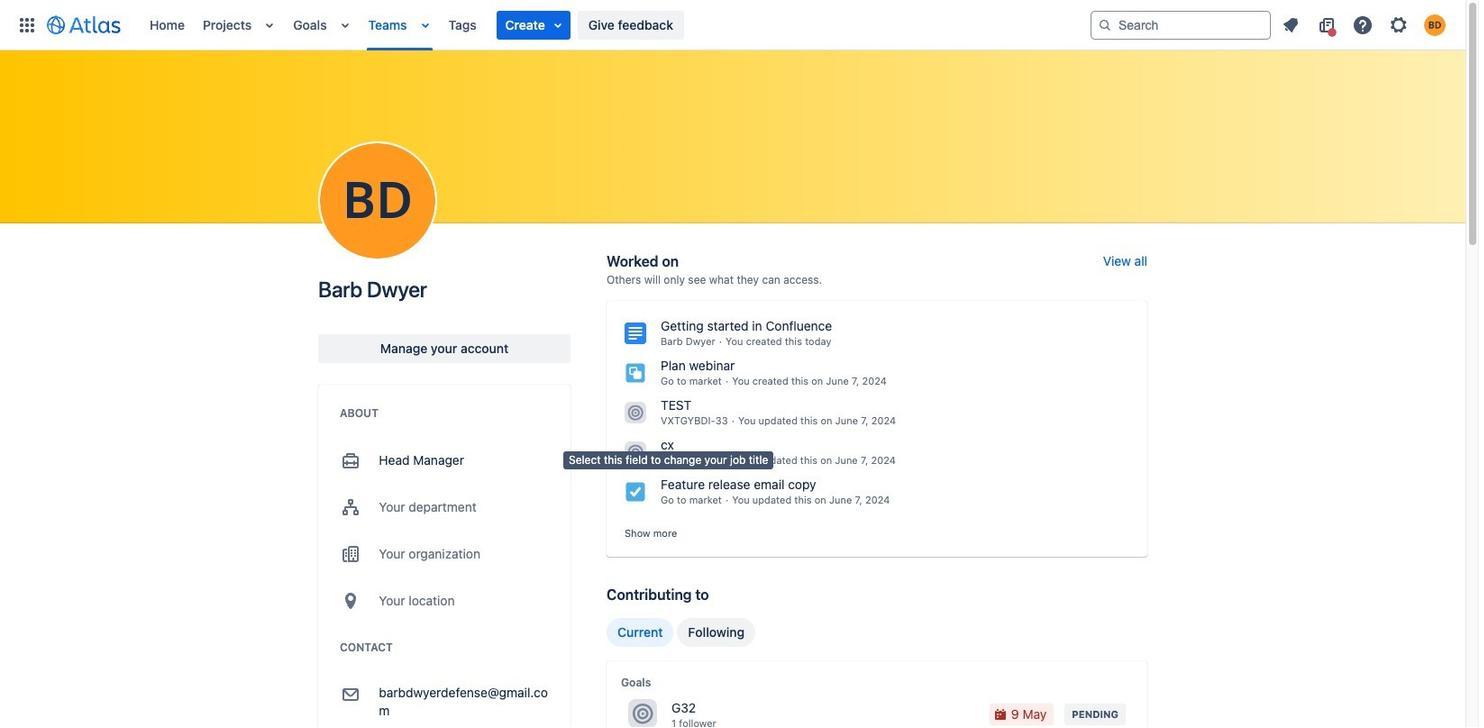 Task type: vqa. For each thing, say whether or not it's contained in the screenshot.
the leftmost List
yes



Task type: locate. For each thing, give the bounding box(es) containing it.
tooltip
[[563, 452, 774, 470]]

list item
[[496, 10, 570, 39]]

help image
[[1352, 14, 1374, 36]]

Search field
[[1091, 10, 1271, 39]]

switch to... image
[[16, 14, 38, 36]]

0 horizontal spatial list
[[141, 0, 1091, 50]]

banner
[[0, 0, 1466, 50]]

settings image
[[1388, 14, 1410, 36]]

top element
[[11, 0, 1091, 50]]

1 horizontal spatial list
[[1275, 10, 1455, 39]]

group
[[607, 618, 756, 647]]

list
[[141, 0, 1091, 50], [1275, 10, 1455, 39]]

profile image actions image
[[367, 190, 389, 212]]

None search field
[[1091, 10, 1271, 39]]



Task type: describe. For each thing, give the bounding box(es) containing it.
list item inside list
[[496, 10, 570, 39]]

search image
[[1098, 18, 1112, 32]]

notifications image
[[1280, 14, 1302, 36]]

account image
[[1424, 14, 1446, 36]]



